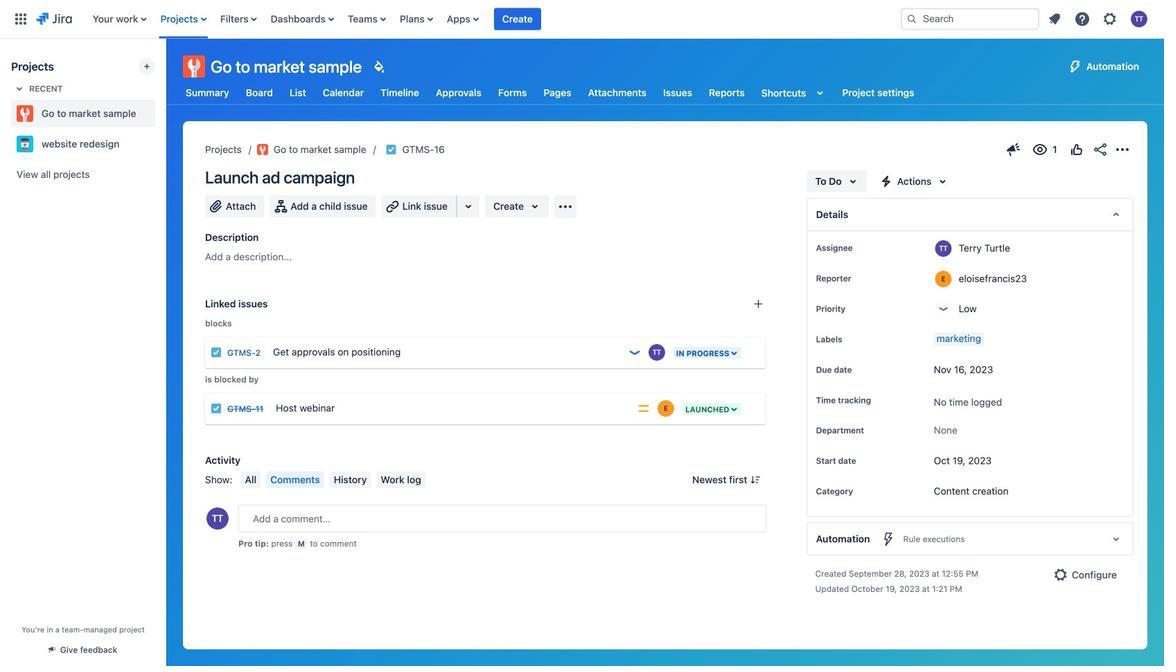 Task type: describe. For each thing, give the bounding box(es) containing it.
issue type: task image
[[211, 403, 222, 414]]

priority: medium image
[[637, 402, 651, 416]]

appswitcher icon image
[[12, 11, 29, 27]]

add to starred image
[[151, 105, 168, 122]]

set project background image
[[370, 58, 387, 75]]

your profile and settings image
[[1131, 11, 1148, 27]]

help image
[[1074, 11, 1091, 27]]

give feedback image
[[1006, 141, 1022, 158]]

vote options: no one has voted for this issue yet. image
[[1069, 141, 1085, 158]]

Search field
[[901, 8, 1040, 30]]

priority: low image
[[628, 346, 642, 360]]

automation image
[[1067, 58, 1084, 75]]

go to market sample image
[[257, 144, 268, 155]]

add to starred image
[[151, 136, 168, 152]]

link an issue image
[[753, 299, 764, 310]]

notifications image
[[1047, 11, 1063, 27]]

collapse recent projects image
[[11, 80, 28, 97]]

automation element
[[807, 523, 1134, 556]]

primary element
[[8, 0, 890, 38]]

details element
[[807, 198, 1134, 232]]

create project image
[[141, 61, 152, 72]]

1 horizontal spatial list
[[1042, 7, 1156, 32]]

actions image
[[1115, 141, 1131, 158]]

sidebar navigation image
[[151, 55, 182, 83]]



Task type: vqa. For each thing, say whether or not it's contained in the screenshot.
top button
no



Task type: locate. For each thing, give the bounding box(es) containing it.
search image
[[907, 14, 918, 25]]

settings image
[[1102, 11, 1119, 27]]

banner
[[0, 0, 1164, 39]]

task image
[[386, 144, 397, 155]]

issue type: task image
[[211, 347, 222, 358]]

list
[[86, 0, 890, 38], [1042, 7, 1156, 32]]

None search field
[[901, 8, 1040, 30]]

Add a comment… field
[[238, 505, 767, 533]]

tab list
[[175, 80, 926, 105]]

list item
[[494, 0, 541, 38]]

menu bar
[[238, 472, 428, 489]]

link web pages and more image
[[460, 198, 477, 215]]

0 horizontal spatial list
[[86, 0, 890, 38]]

copy link to issue image
[[442, 143, 453, 155]]

add app image
[[557, 199, 574, 215]]

jira image
[[36, 11, 72, 27], [36, 11, 72, 27]]



